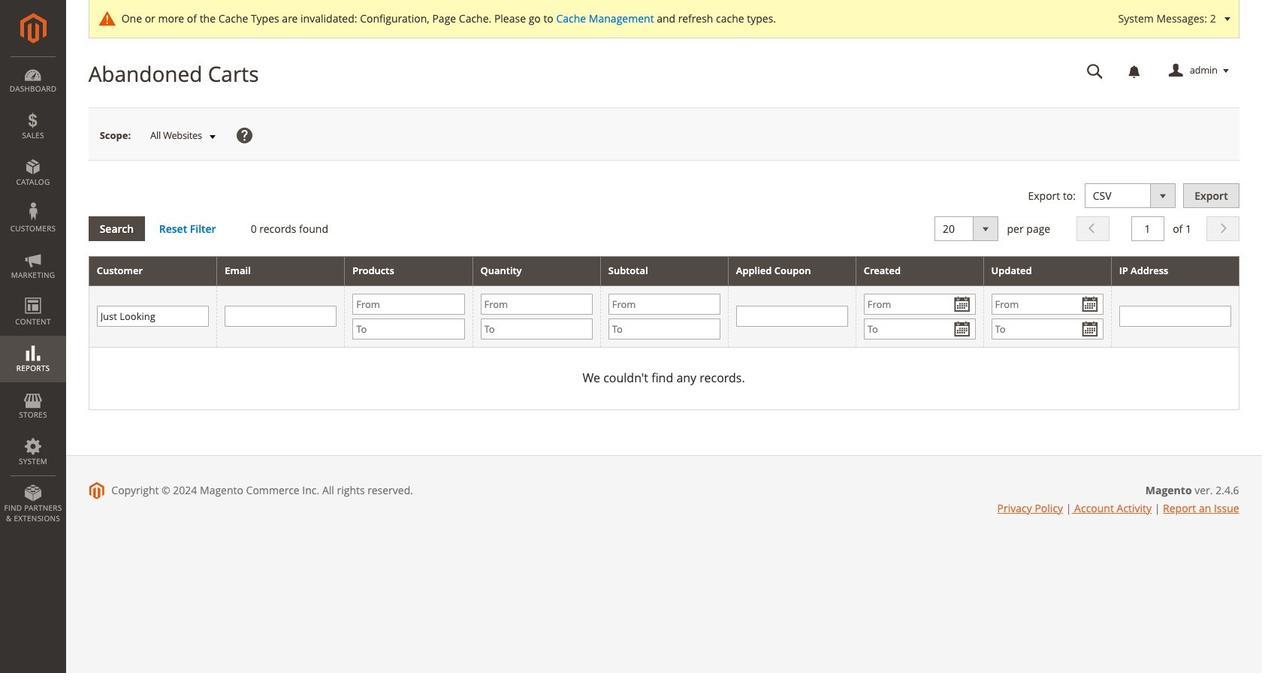 Task type: locate. For each thing, give the bounding box(es) containing it.
1 horizontal spatial from text field
[[864, 294, 976, 315]]

2 horizontal spatial from text field
[[991, 294, 1103, 315]]

1 from text field from the left
[[353, 294, 465, 315]]

From text field
[[608, 294, 720, 315], [864, 294, 976, 315]]

3 from text field from the left
[[991, 294, 1103, 315]]

1 from text field from the left
[[608, 294, 720, 315]]

1 to text field from the left
[[353, 318, 465, 339]]

To text field
[[353, 318, 465, 339], [480, 318, 593, 339], [608, 318, 720, 339], [864, 318, 976, 339], [991, 318, 1103, 339]]

from text field for fifth to text field from the left
[[991, 294, 1103, 315]]

None text field
[[1131, 217, 1164, 241], [1119, 306, 1231, 327], [1131, 217, 1164, 241], [1119, 306, 1231, 327]]

0 horizontal spatial from text field
[[353, 294, 465, 315]]

4 to text field from the left
[[864, 318, 976, 339]]

2 from text field from the left
[[480, 294, 593, 315]]

0 horizontal spatial from text field
[[608, 294, 720, 315]]

5 to text field from the left
[[991, 318, 1103, 339]]

from text field for second to text field from the left
[[480, 294, 593, 315]]

None text field
[[1076, 58, 1114, 84], [97, 306, 209, 327], [225, 306, 337, 327], [736, 306, 848, 327], [1076, 58, 1114, 84], [97, 306, 209, 327], [225, 306, 337, 327], [736, 306, 848, 327]]

menu bar
[[0, 56, 66, 531]]

From text field
[[353, 294, 465, 315], [480, 294, 593, 315], [991, 294, 1103, 315]]

1 horizontal spatial from text field
[[480, 294, 593, 315]]



Task type: describe. For each thing, give the bounding box(es) containing it.
2 to text field from the left
[[480, 318, 593, 339]]

3 to text field from the left
[[608, 318, 720, 339]]

magento admin panel image
[[20, 13, 46, 44]]

from text field for first to text field from the left
[[353, 294, 465, 315]]

2 from text field from the left
[[864, 294, 976, 315]]



